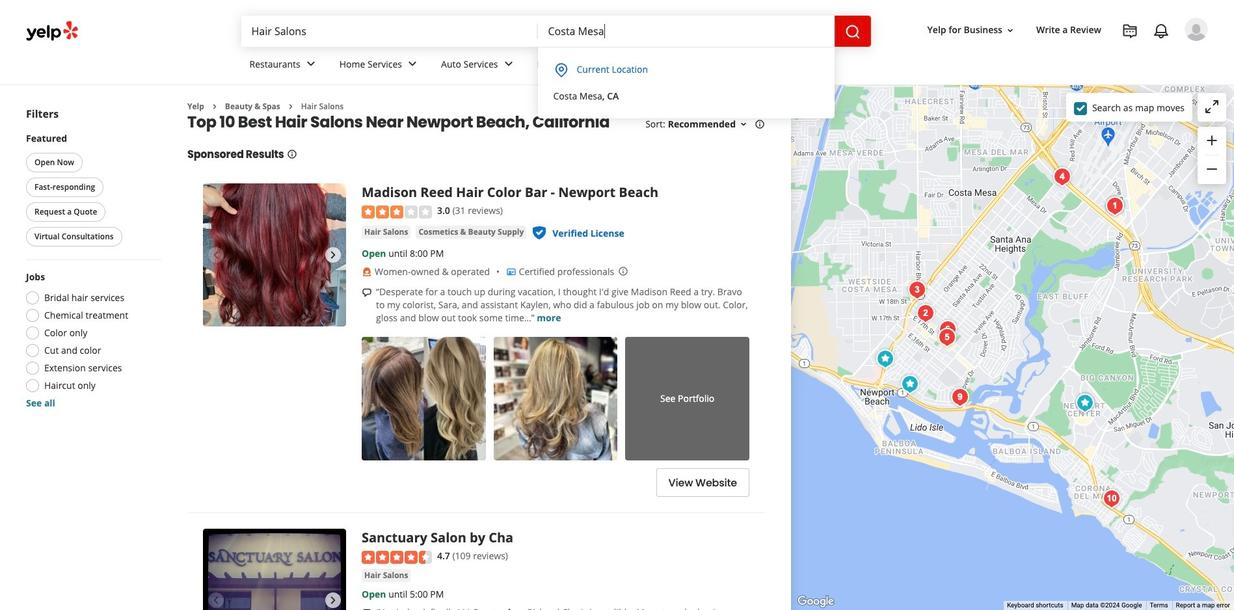 Task type: describe. For each thing, give the bounding box(es) containing it.
0 horizontal spatial group
[[23, 132, 161, 249]]

1 horizontal spatial 16 info v2 image
[[755, 119, 766, 130]]

sage / on seventeenth image
[[913, 300, 939, 326]]

rapor salon and barber image
[[905, 277, 931, 303]]

next image
[[326, 248, 341, 263]]

16 speech v2 image
[[362, 288, 372, 298]]

none field things to do, nail salons, plumbers
[[241, 16, 538, 47]]

1 24 chevron down v2 image from the left
[[303, 56, 319, 72]]

lotus salon image
[[935, 325, 961, 351]]

16 speech v2 image
[[362, 609, 372, 611]]

1 vertical spatial 16 info v2 image
[[287, 149, 297, 160]]

2 24 chevron down v2 image from the left
[[405, 56, 421, 72]]

previous image for next image
[[208, 593, 224, 609]]

24 verified filled v2 image
[[532, 225, 548, 241]]

bellagio salon image
[[897, 371, 923, 397]]

16 women owned v2 image
[[362, 267, 372, 277]]

address, neighborhood, city, state or zip text field
[[538, 16, 835, 47]]

16 certified professionals v2 image
[[506, 267, 517, 277]]

map region
[[638, 83, 1235, 611]]

hair by maranda image
[[948, 384, 974, 410]]

slideshow element for 3 star rating image
[[203, 184, 346, 327]]

zoom in image
[[1205, 133, 1221, 148]]

sweeter than honey image
[[935, 317, 961, 343]]

24 chevron down v2 image
[[501, 56, 517, 72]]

zoom out image
[[1205, 162, 1221, 177]]

cristophe salon image
[[1073, 390, 1099, 416]]



Task type: vqa. For each thing, say whether or not it's contained in the screenshot.
Waxing to the middle
no



Task type: locate. For each thing, give the bounding box(es) containing it.
16 chevron right v2 image
[[210, 101, 220, 112], [286, 101, 296, 112]]

group
[[1199, 127, 1227, 184], [23, 132, 161, 249]]

search image
[[845, 24, 861, 40]]

2 slideshow element from the top
[[203, 530, 346, 611]]

user actions element
[[918, 16, 1227, 96]]

3 24 chevron down v2 image from the left
[[563, 56, 578, 72]]

2 16 chevron right v2 image from the left
[[286, 101, 296, 112]]

16 info v2 image
[[755, 119, 766, 130], [287, 149, 297, 160]]

notifications image
[[1154, 23, 1170, 39]]

4.7 star rating image
[[362, 551, 432, 564]]

google image
[[795, 594, 838, 611]]

3 star rating image
[[362, 206, 432, 219]]

1 slideshow element from the top
[[203, 184, 346, 327]]

option group
[[22, 271, 161, 410]]

0 horizontal spatial 24 chevron down v2 image
[[303, 56, 319, 72]]

slideshow element for 4.7 star rating image at the bottom left
[[203, 530, 346, 611]]

1 horizontal spatial 16 chevron down v2 image
[[1006, 25, 1016, 36]]

previous image for next icon
[[208, 248, 224, 263]]

None search field
[[241, 16, 871, 47]]

0 horizontal spatial 16 chevron down v2 image
[[739, 119, 749, 130]]

1 horizontal spatial group
[[1199, 127, 1227, 184]]

expand map image
[[1205, 99, 1221, 115]]

next image
[[326, 593, 341, 609]]

24 chevron down v2 image
[[303, 56, 319, 72], [405, 56, 421, 72], [563, 56, 578, 72]]

business categories element
[[239, 47, 1209, 85]]

1 previous image from the top
[[208, 248, 224, 263]]

madison reed hair color bar - newport beach image
[[1073, 390, 1099, 416]]

projects image
[[1123, 23, 1139, 39]]

0 vertical spatial 16 info v2 image
[[755, 119, 766, 130]]

the david salon image
[[1050, 164, 1076, 190]]

24 marker v2 image
[[554, 63, 569, 78]]

0 horizontal spatial 16 info v2 image
[[287, 149, 297, 160]]

1 horizontal spatial 24 chevron down v2 image
[[405, 56, 421, 72]]

None field
[[241, 16, 538, 47], [538, 16, 835, 47], [538, 16, 835, 47]]

0 vertical spatial 16 chevron down v2 image
[[1006, 25, 1016, 36]]

16 chevron down v2 image
[[1006, 25, 1016, 36], [739, 119, 749, 130]]

  text field
[[538, 16, 835, 47]]

0 vertical spatial slideshow element
[[203, 184, 346, 327]]

vogue salon image
[[1103, 193, 1129, 219]]

2 previous image from the top
[[208, 593, 224, 609]]

0 horizontal spatial 16 chevron right v2 image
[[210, 101, 220, 112]]

vogue salon image
[[1103, 193, 1129, 219]]

info icon image
[[619, 266, 629, 277], [619, 266, 629, 277]]

16 chevron down v2 image inside the user actions element
[[1006, 25, 1016, 36]]

kendall p. image
[[1186, 18, 1209, 41]]

1 vertical spatial previous image
[[208, 593, 224, 609]]

organic color studio image
[[873, 346, 899, 372]]

things to do, nail salons, plumbers text field
[[241, 16, 538, 47]]

previous image
[[208, 248, 224, 263], [208, 593, 224, 609]]

strands hair studio image
[[1099, 486, 1125, 512]]

2 horizontal spatial 24 chevron down v2 image
[[563, 56, 578, 72]]

1 vertical spatial slideshow element
[[203, 530, 346, 611]]

1 vertical spatial 16 chevron down v2 image
[[739, 119, 749, 130]]

0 vertical spatial previous image
[[208, 248, 224, 263]]

1 horizontal spatial 16 chevron right v2 image
[[286, 101, 296, 112]]

1 16 chevron right v2 image from the left
[[210, 101, 220, 112]]

slideshow element
[[203, 184, 346, 327], [203, 530, 346, 611]]



